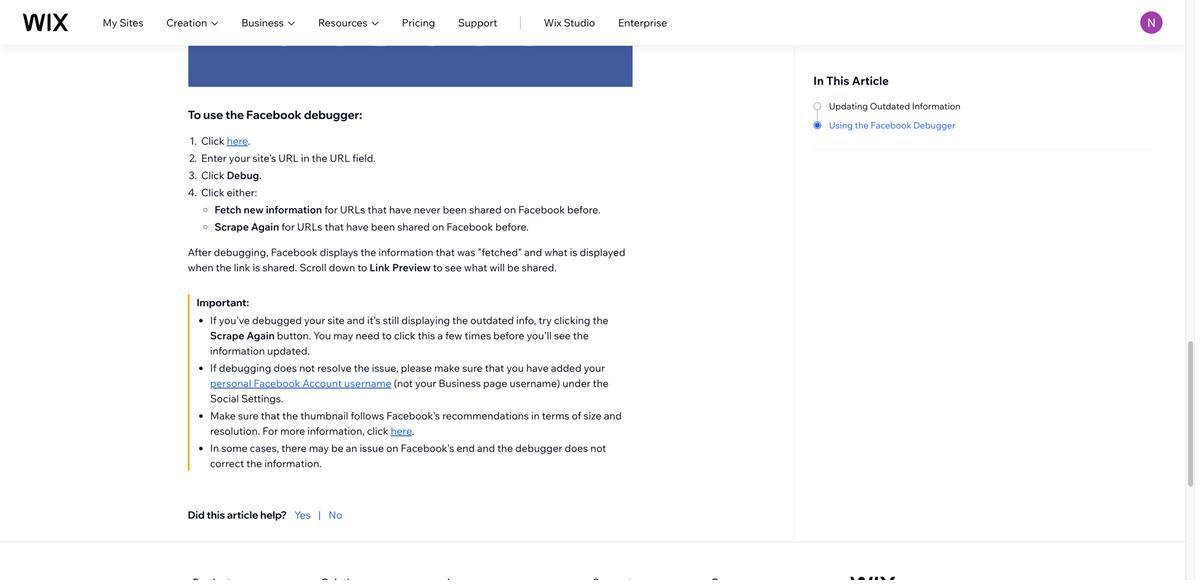 Task type: vqa. For each thing, say whether or not it's contained in the screenshot.
bottom cropping,
no



Task type: describe. For each thing, give the bounding box(es) containing it.
fetch
[[215, 203, 241, 216]]

0 vertical spatial before.
[[567, 203, 601, 216]]

0 horizontal spatial this
[[207, 509, 225, 522]]

be inside in some cases, there may be an issue on facebook's end and the debugger does not correct the information.
[[331, 442, 343, 455]]

clicking
[[554, 314, 590, 327]]

button. you may need to click this a few times before you'll see the information updated.
[[210, 329, 589, 357]]

some
[[221, 442, 248, 455]]

in inside click here . enter your site's url in the url field. click debug. click either: fetch new information for urls that have never been shared on facebook before. scrape again for urls that have been shared on facebook before.
[[301, 152, 309, 165]]

1 horizontal spatial be
[[507, 261, 519, 274]]

few
[[445, 329, 462, 342]]

info,
[[516, 314, 536, 327]]

debug.
[[227, 169, 262, 182]]

yes button
[[294, 508, 311, 523]]

wix
[[544, 16, 561, 29]]

enter
[[201, 152, 227, 165]]

did this article help?
[[188, 509, 287, 522]]

link
[[369, 261, 390, 274]]

1 horizontal spatial for
[[324, 203, 338, 216]]

link
[[234, 261, 250, 274]]

creation button
[[166, 15, 219, 30]]

displaying
[[401, 314, 450, 327]]

that up displays
[[325, 221, 344, 233]]

2 horizontal spatial to
[[433, 261, 443, 274]]

does inside in some cases, there may be an issue on facebook's end and the debugger does not correct the information.
[[565, 442, 588, 455]]

no
[[328, 509, 342, 522]]

size
[[584, 410, 602, 422]]

2 click from the top
[[201, 169, 224, 182]]

(not your business page username) under the social settings.
[[210, 377, 609, 405]]

to inside after debugging, facebook displays the information that was "fetched" and what is displayed when the link is shared. scroll down to
[[357, 261, 367, 274]]

either:
[[227, 186, 257, 199]]

updating outdated information
[[829, 101, 960, 112]]

did
[[188, 509, 205, 522]]

new
[[244, 203, 264, 216]]

here inside click here . enter your site's url in the url field. click debug. click either: fetch new information for urls that have never been shared on facebook before. scrape again for urls that have been shared on facebook before.
[[227, 135, 248, 147]]

0 vertical spatial is
[[570, 246, 577, 259]]

using the facebook debugger
[[829, 120, 956, 131]]

the up few
[[452, 314, 468, 327]]

scrape inside the if you've debugged your site and it's still displaying the outdated info, try clicking the scrape again
[[210, 329, 244, 342]]

my sites link
[[103, 15, 143, 30]]

outdated
[[470, 314, 514, 327]]

again inside click here . enter your site's url in the url field. click debug. click either: fetch new information for urls that have never been shared on facebook before. scrape again for urls that have been shared on facebook before.
[[251, 221, 279, 233]]

displayed
[[580, 246, 625, 259]]

. inside click here . enter your site's url in the url field. click debug. click either: fetch new information for urls that have never been shared on facebook before. scrape again for urls that have been shared on facebook before.
[[248, 135, 250, 147]]

2 horizontal spatial on
[[504, 203, 516, 216]]

of
[[572, 410, 581, 422]]

and inside in some cases, there may be an issue on facebook's end and the debugger does not correct the information.
[[477, 442, 495, 455]]

1 click from the top
[[201, 135, 224, 147]]

if you've debugged your site and it's still displaying the outdated info, try clicking the scrape again
[[210, 314, 608, 342]]

outdated
[[870, 101, 910, 112]]

facebook inside if debugging does not resolve the issue, please make sure that you have added your personal facebook account username
[[254, 377, 300, 390]]

support link
[[458, 15, 497, 30]]

page
[[483, 377, 507, 390]]

down
[[329, 261, 355, 274]]

end
[[457, 442, 475, 455]]

in this article
[[813, 73, 889, 88]]

follows
[[351, 410, 384, 422]]

1 vertical spatial have
[[346, 221, 369, 233]]

displays
[[320, 246, 358, 259]]

still
[[383, 314, 399, 327]]

site
[[328, 314, 345, 327]]

your inside click here . enter your site's url in the url field. click debug. click either: fetch new information for urls that have never been shared on facebook before. scrape again for urls that have been shared on facebook before.
[[229, 152, 250, 165]]

click inside make sure that the thumbnail follows facebook's recommendations in terms of size and resolution. for more information, click
[[367, 425, 388, 438]]

before
[[493, 329, 524, 342]]

facebook down outdated
[[871, 120, 911, 131]]

facebook's inside make sure that the thumbnail follows facebook's recommendations in terms of size and resolution. for more information, click
[[386, 410, 440, 422]]

enterprise
[[618, 16, 667, 29]]

debugging,
[[214, 246, 269, 259]]

sites
[[120, 16, 143, 29]]

facebook up "fetched"
[[518, 203, 565, 216]]

that inside if debugging does not resolve the issue, please make sure that you have added your personal facebook account username
[[485, 362, 504, 375]]

field.
[[352, 152, 376, 165]]

was
[[457, 246, 475, 259]]

button.
[[277, 329, 311, 342]]

after
[[188, 246, 211, 259]]

facebook up was
[[446, 221, 493, 233]]

after debugging, facebook displays the information that was "fetched" and what is displayed when the link is shared. scroll down to
[[188, 246, 625, 274]]

the up link on the top of the page
[[360, 246, 376, 259]]

the right using
[[855, 120, 869, 131]]

shared. inside after debugging, facebook displays the information that was "fetched" and what is displayed when the link is shared. scroll down to
[[262, 261, 297, 274]]

debugger
[[515, 442, 562, 455]]

1 vertical spatial before.
[[495, 221, 529, 233]]

please
[[401, 362, 432, 375]]

you
[[313, 329, 331, 342]]

debugger:
[[304, 108, 362, 122]]

information
[[912, 101, 960, 112]]

important:
[[197, 296, 249, 309]]

never
[[414, 203, 440, 216]]

0 horizontal spatial is
[[253, 261, 260, 274]]

and inside make sure that the thumbnail follows facebook's recommendations in terms of size and resolution. for more information, click
[[604, 410, 622, 422]]

on inside in some cases, there may be an issue on facebook's end and the debugger does not correct the information.
[[386, 442, 398, 455]]

sure inside if debugging does not resolve the issue, please make sure that you have added your personal facebook account username
[[462, 362, 483, 375]]

make
[[434, 362, 460, 375]]

2 url from the left
[[330, 152, 350, 165]]

see inside button. you may need to click this a few times before you'll see the information updated.
[[554, 329, 571, 342]]

wix studio link
[[544, 15, 595, 30]]

more
[[280, 425, 305, 438]]

here .
[[391, 425, 417, 438]]

settings.
[[241, 392, 283, 405]]

you've
[[219, 314, 250, 327]]

resources
[[318, 16, 368, 29]]

it's
[[367, 314, 380, 327]]

make
[[210, 410, 236, 422]]

business inside the "(not your business page username) under the social settings."
[[439, 377, 481, 390]]

a
[[437, 329, 443, 342]]

the inside the "(not your business page username) under the social settings."
[[593, 377, 609, 390]]

account
[[302, 377, 342, 390]]

the inside button. you may need to click this a few times before you'll see the information updated.
[[573, 329, 589, 342]]

terms
[[542, 410, 569, 422]]

preview
[[392, 261, 431, 274]]

using
[[829, 120, 853, 131]]

no button
[[328, 508, 342, 523]]

0 horizontal spatial for
[[281, 221, 295, 233]]

need
[[356, 329, 380, 342]]

debugging
[[219, 362, 271, 375]]



Task type: locate. For each thing, give the bounding box(es) containing it.
1 vertical spatial in
[[210, 442, 219, 455]]

and inside the if you've debugged your site and it's still displaying the outdated info, try clicking the scrape again
[[347, 314, 365, 327]]

issue,
[[372, 362, 398, 375]]

be
[[507, 261, 519, 274], [331, 442, 343, 455]]

0 vertical spatial on
[[504, 203, 516, 216]]

yes
[[294, 509, 311, 522]]

2 horizontal spatial have
[[526, 362, 549, 375]]

1 horizontal spatial does
[[565, 442, 588, 455]]

click here . enter your site's url in the url field. click debug. click either: fetch new information for urls that have never been shared on facebook before. scrape again for urls that have been shared on facebook before.
[[201, 135, 601, 233]]

sure right make
[[462, 362, 483, 375]]

the inside if debugging does not resolve the issue, please make sure that you have added your personal facebook account username
[[354, 362, 370, 375]]

2 if from the top
[[210, 362, 217, 375]]

if up personal
[[210, 362, 217, 375]]

that up page
[[485, 362, 504, 375]]

have up displays
[[346, 221, 369, 233]]

sure inside make sure that the thumbnail follows facebook's recommendations in terms of size and resolution. for more information, click
[[238, 410, 259, 422]]

in up correct
[[210, 442, 219, 455]]

0 vertical spatial urls
[[340, 203, 365, 216]]

0 horizontal spatial to
[[357, 261, 367, 274]]

1 vertical spatial urls
[[297, 221, 322, 233]]

facebook up settings.
[[254, 377, 300, 390]]

what inside after debugging, facebook displays the information that was "fetched" and what is displayed when the link is shared. scroll down to
[[544, 246, 568, 259]]

information inside after debugging, facebook displays the information that was "fetched" and what is displayed when the link is shared. scroll down to
[[378, 246, 433, 259]]

url left field.
[[330, 152, 350, 165]]

to inside button. you may need to click this a few times before you'll see the information updated.
[[382, 329, 392, 342]]

1 horizontal spatial information
[[266, 203, 322, 216]]

shared. right will
[[522, 261, 557, 274]]

the up username on the left of the page
[[354, 362, 370, 375]]

to use the facebook debugger:
[[188, 108, 362, 122]]

my
[[103, 16, 117, 29]]

information up debugging
[[210, 345, 265, 357]]

try
[[539, 314, 552, 327]]

if for if debugging does not resolve the issue, please make sure that you have added your personal facebook account username
[[210, 362, 217, 375]]

does
[[274, 362, 297, 375], [565, 442, 588, 455]]

1 if from the top
[[210, 314, 217, 327]]

0 vertical spatial information
[[266, 203, 322, 216]]

business button
[[241, 15, 295, 30]]

here link up debug.
[[227, 135, 248, 147]]

if inside if debugging does not resolve the issue, please make sure that you have added your personal facebook account username
[[210, 362, 217, 375]]

0 horizontal spatial urls
[[297, 221, 322, 233]]

thumbnail
[[300, 410, 348, 422]]

2 vertical spatial click
[[201, 186, 224, 199]]

on right the issue
[[386, 442, 398, 455]]

the right under
[[593, 377, 609, 390]]

facebook's
[[386, 410, 440, 422], [401, 442, 454, 455]]

the down clicking
[[573, 329, 589, 342]]

to
[[188, 108, 201, 122]]

that inside after debugging, facebook displays the information that was "fetched" and what is displayed when the link is shared. scroll down to
[[436, 246, 455, 259]]

1 vertical spatial been
[[371, 221, 395, 233]]

resolve
[[317, 362, 352, 375]]

this left a
[[418, 329, 435, 342]]

0 vertical spatial in
[[301, 152, 309, 165]]

resources button
[[318, 15, 379, 30]]

there
[[281, 442, 307, 455]]

1 horizontal spatial on
[[432, 221, 444, 233]]

1 vertical spatial what
[[464, 261, 487, 274]]

1 horizontal spatial not
[[590, 442, 606, 455]]

0 horizontal spatial not
[[299, 362, 315, 375]]

to right preview
[[433, 261, 443, 274]]

0 vertical spatial this
[[418, 329, 435, 342]]

in left this
[[813, 73, 824, 88]]

may inside in some cases, there may be an issue on facebook's end and the debugger does not correct the information.
[[309, 442, 329, 455]]

1 vertical spatial on
[[432, 221, 444, 233]]

to
[[357, 261, 367, 274], [433, 261, 443, 274], [382, 329, 392, 342]]

information,
[[307, 425, 365, 438]]

before.
[[567, 203, 601, 216], [495, 221, 529, 233]]

issue
[[360, 442, 384, 455]]

in right site's
[[301, 152, 309, 165]]

is
[[570, 246, 577, 259], [253, 261, 260, 274]]

facebook's down make sure that the thumbnail follows facebook's recommendations in terms of size and resolution. for more information, click
[[401, 442, 454, 455]]

use
[[203, 108, 223, 122]]

social
[[210, 392, 239, 405]]

here link for make sure that the thumbnail follows facebook's recommendations in terms of size and resolution. for more information, click
[[391, 425, 412, 438]]

0 horizontal spatial here link
[[227, 135, 248, 147]]

debugger
[[913, 120, 956, 131]]

information up preview
[[378, 246, 433, 259]]

before. up "fetched"
[[495, 221, 529, 233]]

0 horizontal spatial in
[[301, 152, 309, 165]]

0 horizontal spatial in
[[210, 442, 219, 455]]

for
[[262, 425, 278, 438]]

1 horizontal spatial in
[[531, 410, 540, 422]]

again inside the if you've debugged your site and it's still displaying the outdated info, try clicking the scrape again
[[247, 329, 275, 342]]

scrape inside click here . enter your site's url in the url field. click debug. click either: fetch new information for urls that have never been shared on facebook before. scrape again for urls that have been shared on facebook before.
[[215, 221, 249, 233]]

2 vertical spatial have
[[526, 362, 549, 375]]

1 horizontal spatial .
[[412, 425, 414, 438]]

2 vertical spatial on
[[386, 442, 398, 455]]

1 vertical spatial here
[[391, 425, 412, 438]]

studio
[[564, 16, 595, 29]]

0 vertical spatial facebook's
[[386, 410, 440, 422]]

1 vertical spatial click
[[201, 169, 224, 182]]

personal facebook account username link
[[210, 377, 391, 390]]

is left displayed
[[570, 246, 577, 259]]

2 shared. from the left
[[522, 261, 557, 274]]

the down cases, at the bottom left of the page
[[246, 457, 262, 470]]

your up under
[[584, 362, 605, 375]]

1 shared. from the left
[[262, 261, 297, 274]]

here up in some cases, there may be an issue on facebook's end and the debugger does not correct the information.
[[391, 425, 412, 438]]

1 vertical spatial if
[[210, 362, 217, 375]]

does inside if debugging does not resolve the issue, please make sure that you have added your personal facebook account username
[[274, 362, 297, 375]]

again down debugged
[[247, 329, 275, 342]]

0 vertical spatial .
[[248, 135, 250, 147]]

shared up "fetched"
[[469, 203, 502, 216]]

see
[[445, 261, 462, 274], [554, 329, 571, 342]]

here link for click
[[227, 135, 248, 147]]

the inside make sure that the thumbnail follows facebook's recommendations in terms of size and resolution. for more information, click
[[282, 410, 298, 422]]

in some cases, there may be an issue on facebook's end and the debugger does not correct the information.
[[210, 442, 606, 470]]

the left field.
[[312, 152, 327, 165]]

0 horizontal spatial url
[[278, 152, 299, 165]]

0 vertical spatial may
[[333, 329, 353, 342]]

scrape down you've on the bottom of page
[[210, 329, 244, 342]]

0 horizontal spatial click
[[367, 425, 388, 438]]

here
[[227, 135, 248, 147], [391, 425, 412, 438]]

scrape
[[215, 221, 249, 233], [210, 329, 244, 342]]

1 horizontal spatial here link
[[391, 425, 412, 438]]

1 horizontal spatial is
[[570, 246, 577, 259]]

click up the issue
[[367, 425, 388, 438]]

does down updated. at the left bottom of the page
[[274, 362, 297, 375]]

2 vertical spatial information
[[210, 345, 265, 357]]

1 vertical spatial shared
[[397, 221, 430, 233]]

this
[[418, 329, 435, 342], [207, 509, 225, 522]]

business
[[241, 16, 284, 29], [439, 377, 481, 390]]

been right never
[[443, 203, 467, 216]]

information inside button. you may need to click this a few times before you'll see the information updated.
[[210, 345, 265, 357]]

your inside the "(not your business page username) under the social settings."
[[415, 377, 436, 390]]

under
[[563, 377, 591, 390]]

link preview to see what will be shared.
[[369, 261, 557, 274]]

site's
[[252, 152, 276, 165]]

|
[[318, 509, 321, 522]]

1 vertical spatial for
[[281, 221, 295, 233]]

. up debug.
[[248, 135, 250, 147]]

information inside click here . enter your site's url in the url field. click debug. click either: fetch new information for urls that have never been shared on facebook before. scrape again for urls that have been shared on facebook before.
[[266, 203, 322, 216]]

facebook up scroll
[[271, 246, 317, 259]]

see down clicking
[[554, 329, 571, 342]]

updated.
[[267, 345, 310, 357]]

and right size
[[604, 410, 622, 422]]

0 vertical spatial what
[[544, 246, 568, 259]]

personal
[[210, 377, 251, 390]]

make sure that the thumbnail follows facebook's recommendations in terms of size and resolution. for more information, click
[[210, 410, 622, 438]]

before. up displayed
[[567, 203, 601, 216]]

facebook inside after debugging, facebook displays the information that was "fetched" and what is displayed when the link is shared. scroll down to
[[271, 246, 317, 259]]

see down was
[[445, 261, 462, 274]]

have left never
[[389, 203, 412, 216]]

creation
[[166, 16, 207, 29]]

have up username) on the left of page
[[526, 362, 549, 375]]

0 horizontal spatial information
[[210, 345, 265, 357]]

url right site's
[[278, 152, 299, 165]]

1 vertical spatial see
[[554, 329, 571, 342]]

your up debug.
[[229, 152, 250, 165]]

1 horizontal spatial url
[[330, 152, 350, 165]]

0 horizontal spatial be
[[331, 442, 343, 455]]

click down still
[[394, 329, 415, 342]]

0 horizontal spatial shared.
[[262, 261, 297, 274]]

what down was
[[464, 261, 487, 274]]

support
[[458, 16, 497, 29]]

1 horizontal spatial shared
[[469, 203, 502, 216]]

added
[[551, 362, 582, 375]]

1 url from the left
[[278, 152, 299, 165]]

on up "fetched"
[[504, 203, 516, 216]]

url
[[278, 152, 299, 165], [330, 152, 350, 165]]

in for in some cases, there may be an issue on facebook's end and the debugger does not correct the information.
[[210, 442, 219, 455]]

the up more
[[282, 410, 298, 422]]

scrape down fetch
[[215, 221, 249, 233]]

0 vertical spatial if
[[210, 314, 217, 327]]

not
[[299, 362, 315, 375], [590, 442, 606, 455]]

been up after debugging, facebook displays the information that was "fetched" and what is displayed when the link is shared. scroll down to
[[371, 221, 395, 233]]

0 vertical spatial be
[[507, 261, 519, 274]]

for
[[324, 203, 338, 216], [281, 221, 295, 233]]

0 vertical spatial business
[[241, 16, 284, 29]]

if down "important:"
[[210, 314, 217, 327]]

is right the link
[[253, 261, 260, 274]]

1 vertical spatial information
[[378, 246, 433, 259]]

0 horizontal spatial here
[[227, 135, 248, 147]]

1 vertical spatial facebook's
[[401, 442, 454, 455]]

in
[[301, 152, 309, 165], [531, 410, 540, 422]]

if debugging does not resolve the issue, please make sure that you have added your personal facebook account username
[[210, 362, 605, 390]]

facebook up site's
[[246, 108, 302, 122]]

and inside after debugging, facebook displays the information that was "fetched" and what is displayed when the link is shared. scroll down to
[[524, 246, 542, 259]]

again down the "new"
[[251, 221, 279, 233]]

shared down never
[[397, 221, 430, 233]]

0 vertical spatial again
[[251, 221, 279, 233]]

wix logo, homepage image
[[850, 577, 896, 580]]

pricing link
[[402, 15, 435, 30]]

may down information,
[[309, 442, 329, 455]]

here up debug.
[[227, 135, 248, 147]]

0 horizontal spatial business
[[241, 16, 284, 29]]

1 horizontal spatial here
[[391, 425, 412, 438]]

and right "fetched"
[[524, 246, 542, 259]]

that up for
[[261, 410, 280, 422]]

does down of
[[565, 442, 588, 455]]

0 vertical spatial shared
[[469, 203, 502, 216]]

that inside make sure that the thumbnail follows facebook's recommendations in terms of size and resolution. for more information, click
[[261, 410, 280, 422]]

(not
[[394, 377, 413, 390]]

0 horizontal spatial does
[[274, 362, 297, 375]]

that left was
[[436, 246, 455, 259]]

shared
[[469, 203, 502, 216], [397, 221, 430, 233]]

the
[[225, 108, 244, 122], [855, 120, 869, 131], [312, 152, 327, 165], [360, 246, 376, 259], [216, 261, 231, 274], [452, 314, 468, 327], [593, 314, 608, 327], [573, 329, 589, 342], [354, 362, 370, 375], [593, 377, 609, 390], [282, 410, 298, 422], [497, 442, 513, 455], [246, 457, 262, 470]]

1 vertical spatial again
[[247, 329, 275, 342]]

0 horizontal spatial may
[[309, 442, 329, 455]]

sure up resolution.
[[238, 410, 259, 422]]

not down size
[[590, 442, 606, 455]]

information.
[[264, 457, 322, 470]]

click down the enter
[[201, 169, 224, 182]]

click up fetch
[[201, 186, 224, 199]]

0 horizontal spatial on
[[386, 442, 398, 455]]

0 horizontal spatial see
[[445, 261, 462, 274]]

article
[[227, 509, 258, 522]]

be right will
[[507, 261, 519, 274]]

. up in some cases, there may be an issue on facebook's end and the debugger does not correct the information.
[[412, 425, 414, 438]]

this right did
[[207, 509, 225, 522]]

1 horizontal spatial see
[[554, 329, 571, 342]]

that left never
[[368, 203, 387, 216]]

0 horizontal spatial been
[[371, 221, 395, 233]]

1 horizontal spatial shared.
[[522, 261, 557, 274]]

the right use
[[225, 108, 244, 122]]

not up personal facebook account username link at the left
[[299, 362, 315, 375]]

enterprise link
[[618, 15, 667, 30]]

and left the it's
[[347, 314, 365, 327]]

an
[[346, 442, 357, 455]]

recommendations
[[442, 410, 529, 422]]

username
[[344, 377, 391, 390]]

0 horizontal spatial sure
[[238, 410, 259, 422]]

may down site
[[333, 329, 353, 342]]

1 vertical spatial in
[[531, 410, 540, 422]]

0 vertical spatial not
[[299, 362, 315, 375]]

3 click from the top
[[201, 186, 224, 199]]

0 vertical spatial here
[[227, 135, 248, 147]]

information right the "new"
[[266, 203, 322, 216]]

1 horizontal spatial been
[[443, 203, 467, 216]]

1 vertical spatial sure
[[238, 410, 259, 422]]

shared. left scroll
[[262, 261, 297, 274]]

not inside in some cases, there may be an issue on facebook's end and the debugger does not correct the information.
[[590, 442, 606, 455]]

information
[[266, 203, 322, 216], [378, 246, 433, 259], [210, 345, 265, 357]]

urls
[[340, 203, 365, 216], [297, 221, 322, 233]]

on down never
[[432, 221, 444, 233]]

my sites
[[103, 16, 143, 29]]

0 vertical spatial in
[[813, 73, 824, 88]]

the left the link
[[216, 261, 231, 274]]

0 horizontal spatial .
[[248, 135, 250, 147]]

in left "terms"
[[531, 410, 540, 422]]

to left link on the top of the page
[[357, 261, 367, 274]]

click
[[394, 329, 415, 342], [367, 425, 388, 438]]

not inside if debugging does not resolve the issue, please make sure that you have added your personal facebook account username
[[299, 362, 315, 375]]

in for in this article
[[813, 73, 824, 88]]

profile image image
[[1140, 11, 1163, 34]]

the left debugger
[[497, 442, 513, 455]]

0 horizontal spatial what
[[464, 261, 487, 274]]

this inside button. you may need to click this a few times before you'll see the information updated.
[[418, 329, 435, 342]]

in inside make sure that the thumbnail follows facebook's recommendations in terms of size and resolution. for more information, click
[[531, 410, 540, 422]]

1 horizontal spatial urls
[[340, 203, 365, 216]]

1 horizontal spatial have
[[389, 203, 412, 216]]

0 vertical spatial have
[[389, 203, 412, 216]]

1 horizontal spatial to
[[382, 329, 392, 342]]

click up the enter
[[201, 135, 224, 147]]

click inside button. you may need to click this a few times before you'll see the information updated.
[[394, 329, 415, 342]]

what
[[544, 246, 568, 259], [464, 261, 487, 274]]

here link up in some cases, there may be an issue on facebook's end and the debugger does not correct the information.
[[391, 425, 412, 438]]

if inside the if you've debugged your site and it's still displaying the outdated info, try clicking the scrape again
[[210, 314, 217, 327]]

facebook's inside in some cases, there may be an issue on facebook's end and the debugger does not correct the information.
[[401, 442, 454, 455]]

0 vertical spatial for
[[324, 203, 338, 216]]

your inside the if you've debugged your site and it's still displaying the outdated info, try clicking the scrape again
[[304, 314, 325, 327]]

on
[[504, 203, 516, 216], [432, 221, 444, 233], [386, 442, 398, 455]]

1 horizontal spatial what
[[544, 246, 568, 259]]

2 horizontal spatial information
[[378, 246, 433, 259]]

0 vertical spatial scrape
[[215, 221, 249, 233]]

that
[[368, 203, 387, 216], [325, 221, 344, 233], [436, 246, 455, 259], [485, 362, 504, 375], [261, 410, 280, 422]]

the right clicking
[[593, 314, 608, 327]]

this
[[826, 73, 849, 88]]

0 horizontal spatial before.
[[495, 221, 529, 233]]

0 vertical spatial sure
[[462, 362, 483, 375]]

your inside if debugging does not resolve the issue, please make sure that you have added your personal facebook account username
[[584, 362, 605, 375]]

0 horizontal spatial have
[[346, 221, 369, 233]]

be left an
[[331, 442, 343, 455]]

you'll
[[527, 329, 552, 342]]

your down "please"
[[415, 377, 436, 390]]

help?
[[260, 509, 287, 522]]

if for if you've debugged your site and it's still displaying the outdated info, try clicking the scrape again
[[210, 314, 217, 327]]

in inside in some cases, there may be an issue on facebook's end and the debugger does not correct the information.
[[210, 442, 219, 455]]

scroll
[[300, 261, 327, 274]]

updating
[[829, 101, 868, 112]]

and right the end
[[477, 442, 495, 455]]

the inside click here . enter your site's url in the url field. click debug. click either: fetch new information for urls that have never been shared on facebook before. scrape again for urls that have been shared on facebook before.
[[312, 152, 327, 165]]

0 vertical spatial been
[[443, 203, 467, 216]]

your up you
[[304, 314, 325, 327]]

0 horizontal spatial shared
[[397, 221, 430, 233]]

"fetched"
[[478, 246, 522, 259]]

business inside dropdown button
[[241, 16, 284, 29]]

1 horizontal spatial sure
[[462, 362, 483, 375]]

pricing
[[402, 16, 435, 29]]

may inside button. you may need to click this a few times before you'll see the information updated.
[[333, 329, 353, 342]]

to down still
[[382, 329, 392, 342]]

will
[[490, 261, 505, 274]]

facebook's up here .
[[386, 410, 440, 422]]

1 vertical spatial scrape
[[210, 329, 244, 342]]

1 vertical spatial be
[[331, 442, 343, 455]]

have inside if debugging does not resolve the issue, please make sure that you have added your personal facebook account username
[[526, 362, 549, 375]]

what left displayed
[[544, 246, 568, 259]]

1 vertical spatial .
[[412, 425, 414, 438]]

1 horizontal spatial this
[[418, 329, 435, 342]]



